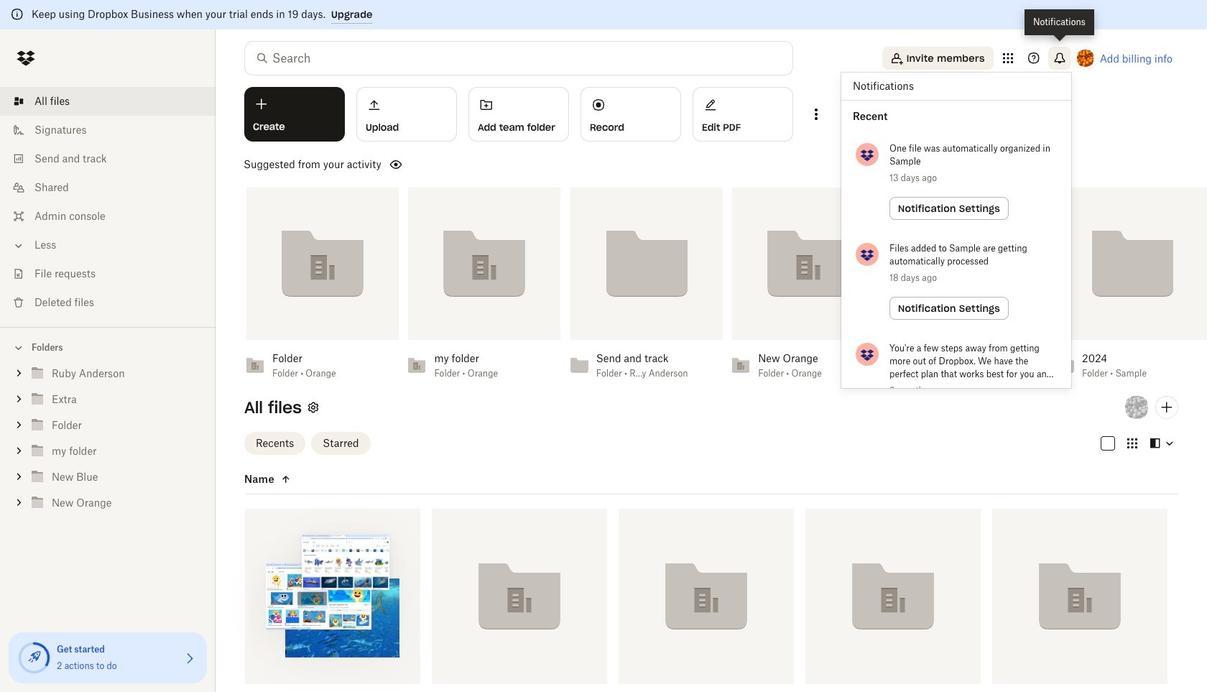 Task type: locate. For each thing, give the bounding box(es) containing it.
team shared folder, folder row
[[613, 509, 794, 692]]

add team members image
[[1159, 399, 1176, 416]]

list item
[[0, 87, 216, 116]]

team shared folder, my folder row
[[806, 509, 981, 692]]

group
[[0, 358, 216, 527]]

list
[[0, 78, 216, 327]]

alert
[[0, 0, 1208, 29]]

team shared folder, new blue row
[[993, 509, 1168, 692]]

team shared folder, extra row
[[426, 509, 607, 692]]

team member folder, ruby anderson row
[[239, 509, 421, 692]]



Task type: vqa. For each thing, say whether or not it's contained in the screenshot.
the Dropbox image
yes



Task type: describe. For each thing, give the bounding box(es) containing it.
less image
[[12, 239, 26, 253]]

dropbox image
[[12, 44, 40, 73]]



